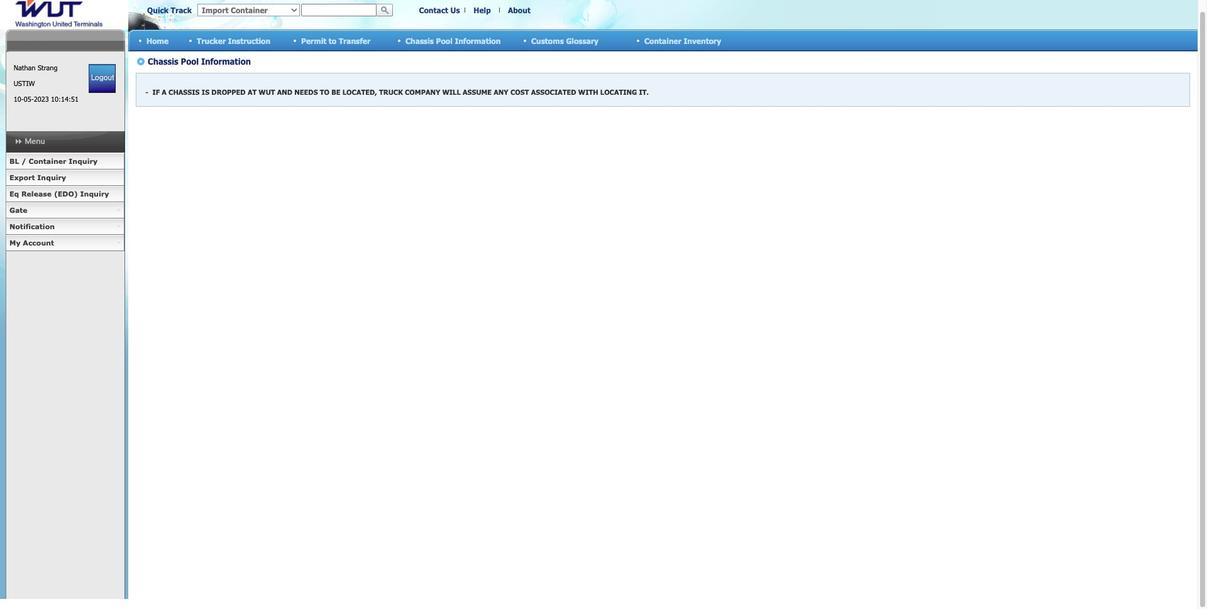 Task type: describe. For each thing, give the bounding box(es) containing it.
inquiry for container
[[69, 157, 98, 165]]

eq release (edo) inquiry link
[[6, 186, 124, 202]]

export
[[9, 174, 35, 182]]

track
[[171, 6, 192, 14]]

strang
[[38, 63, 58, 72]]

ustiw
[[14, 79, 35, 87]]

us
[[450, 6, 460, 14]]

contact us
[[419, 6, 460, 14]]

0 vertical spatial container
[[644, 36, 681, 45]]

customs glossary
[[531, 36, 599, 45]]

transfer
[[339, 36, 370, 45]]

(edo)
[[54, 190, 78, 198]]

container inventory
[[644, 36, 721, 45]]

to
[[329, 36, 336, 45]]

instruction
[[228, 36, 270, 45]]

bl / container inquiry link
[[6, 153, 124, 170]]

contact
[[419, 6, 448, 14]]

eq release (edo) inquiry
[[9, 190, 109, 198]]

inquiry inside 'link'
[[37, 174, 66, 182]]

home
[[146, 36, 169, 45]]

bl
[[9, 157, 19, 165]]

permit
[[301, 36, 326, 45]]

my account
[[9, 239, 54, 247]]

bl / container inquiry
[[9, 157, 98, 165]]

10:14:51
[[51, 95, 79, 103]]

quick track
[[147, 6, 192, 14]]

account
[[23, 239, 54, 247]]

2023
[[34, 95, 49, 103]]

export inquiry link
[[6, 170, 124, 186]]

about link
[[508, 6, 531, 14]]

glossary
[[566, 36, 599, 45]]

my account link
[[6, 235, 124, 251]]



Task type: vqa. For each thing, say whether or not it's contained in the screenshot.
Quick Track
yes



Task type: locate. For each thing, give the bounding box(es) containing it.
nathan
[[14, 63, 36, 72]]

export inquiry
[[9, 174, 66, 182]]

1 vertical spatial inquiry
[[37, 174, 66, 182]]

notification
[[9, 223, 55, 231]]

customs
[[531, 36, 564, 45]]

contact us link
[[419, 6, 460, 14]]

container left inventory
[[644, 36, 681, 45]]

help
[[474, 6, 491, 14]]

pool
[[436, 36, 453, 45]]

gate
[[9, 206, 27, 214]]

my
[[9, 239, 20, 247]]

trucker
[[197, 36, 226, 45]]

container up export inquiry on the top left of the page
[[29, 157, 66, 165]]

inquiry up "export inquiry" 'link'
[[69, 157, 98, 165]]

1 vertical spatial container
[[29, 157, 66, 165]]

quick
[[147, 6, 169, 14]]

help link
[[474, 6, 491, 14]]

nathan strang
[[14, 63, 58, 72]]

/
[[21, 157, 26, 165]]

gate link
[[6, 202, 124, 219]]

10-05-2023 10:14:51
[[14, 95, 79, 103]]

information
[[455, 36, 501, 45]]

chassis
[[405, 36, 434, 45]]

05-
[[24, 95, 34, 103]]

about
[[508, 6, 531, 14]]

inquiry down bl / container inquiry at the top left of the page
[[37, 174, 66, 182]]

10-
[[14, 95, 24, 103]]

container
[[644, 36, 681, 45], [29, 157, 66, 165]]

None text field
[[301, 4, 377, 16]]

trucker instruction
[[197, 36, 270, 45]]

notification link
[[6, 219, 124, 235]]

release
[[21, 190, 52, 198]]

login image
[[89, 64, 116, 93]]

inquiry for (edo)
[[80, 190, 109, 198]]

0 vertical spatial inquiry
[[69, 157, 98, 165]]

inventory
[[684, 36, 721, 45]]

chassis pool information
[[405, 36, 501, 45]]

inquiry right (edo)
[[80, 190, 109, 198]]

0 horizontal spatial container
[[29, 157, 66, 165]]

2 vertical spatial inquiry
[[80, 190, 109, 198]]

permit to transfer
[[301, 36, 370, 45]]

container inside bl / container inquiry link
[[29, 157, 66, 165]]

eq
[[9, 190, 19, 198]]

inquiry
[[69, 157, 98, 165], [37, 174, 66, 182], [80, 190, 109, 198]]

1 horizontal spatial container
[[644, 36, 681, 45]]



